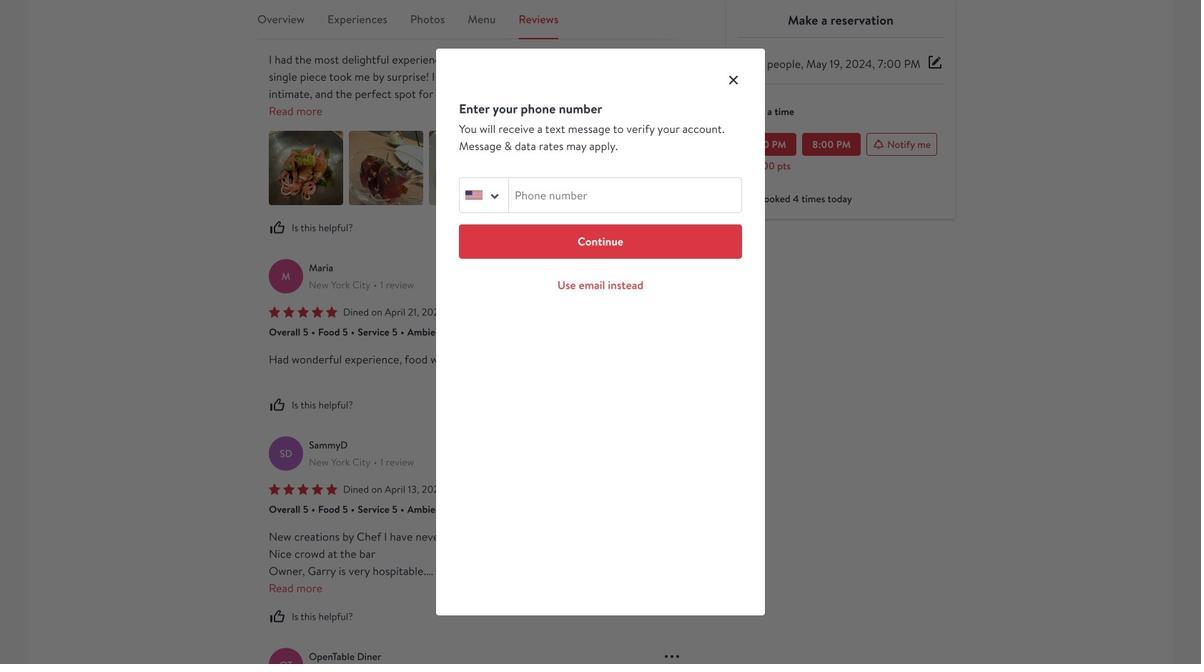 Task type: describe. For each thing, give the bounding box(es) containing it.
avatar photo for maria image
[[269, 259, 303, 294]]

3 5 stars image from the top
[[269, 484, 338, 495]]



Task type: locate. For each thing, give the bounding box(es) containing it.
0 vertical spatial 5 stars image
[[269, 7, 338, 18]]

2 5 stars image from the top
[[269, 307, 338, 318]]

1 5 stars image from the top
[[269, 7, 338, 18]]

1 vertical spatial 5 stars image
[[269, 307, 338, 318]]

2 vertical spatial 5 stars image
[[269, 484, 338, 495]]

5 stars image
[[269, 7, 338, 18], [269, 307, 338, 318], [269, 484, 338, 495]]

avatar photo for sammyd image
[[269, 437, 303, 471]]

avatar photo for opentable diner image
[[269, 648, 303, 664]]

tab list
[[257, 11, 692, 39]]



Task type: vqa. For each thing, say whether or not it's contained in the screenshot.
the 5 stars image
yes



